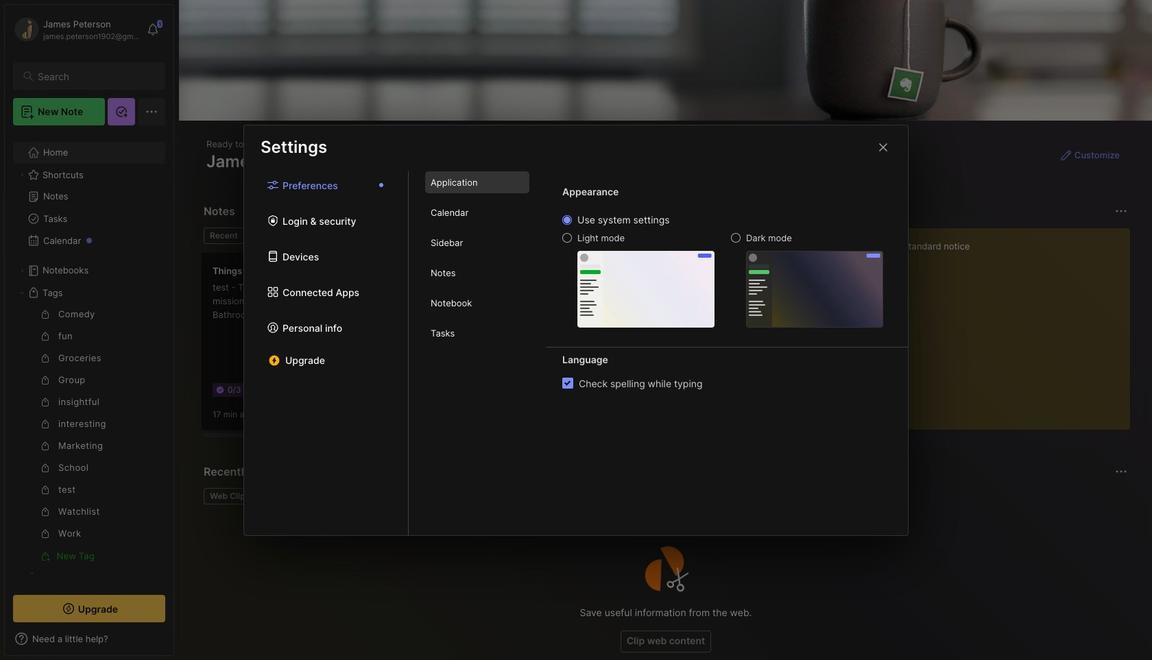 Task type: describe. For each thing, give the bounding box(es) containing it.
tree inside main 'element'
[[5, 134, 173, 619]]

main element
[[0, 0, 178, 660]]

none search field inside main 'element'
[[38, 68, 153, 84]]

Start writing… text field
[[843, 228, 1129, 419]]

Search text field
[[38, 70, 153, 83]]



Task type: vqa. For each thing, say whether or not it's contained in the screenshot.
the Expand Notebooks image
yes



Task type: locate. For each thing, give the bounding box(es) containing it.
tab list
[[244, 171, 409, 535], [409, 171, 546, 535], [204, 228, 810, 244]]

tree
[[5, 134, 173, 619]]

None radio
[[562, 233, 572, 243], [731, 233, 741, 243], [562, 233, 572, 243], [731, 233, 741, 243]]

group inside main 'element'
[[13, 304, 157, 567]]

row group
[[201, 252, 1152, 439]]

None radio
[[562, 215, 572, 225]]

None checkbox
[[562, 378, 573, 389]]

tab
[[425, 171, 529, 193], [425, 202, 529, 224], [204, 228, 244, 244], [249, 228, 305, 244], [425, 232, 529, 254], [425, 262, 529, 284], [425, 292, 529, 314], [425, 322, 529, 344], [204, 488, 256, 505]]

expand notebooks image
[[18, 267, 26, 275]]

group
[[13, 304, 157, 567]]

None search field
[[38, 68, 153, 84]]

close image
[[875, 139, 891, 155]]

expand tags image
[[18, 289, 26, 297]]

option group
[[562, 214, 883, 327]]



